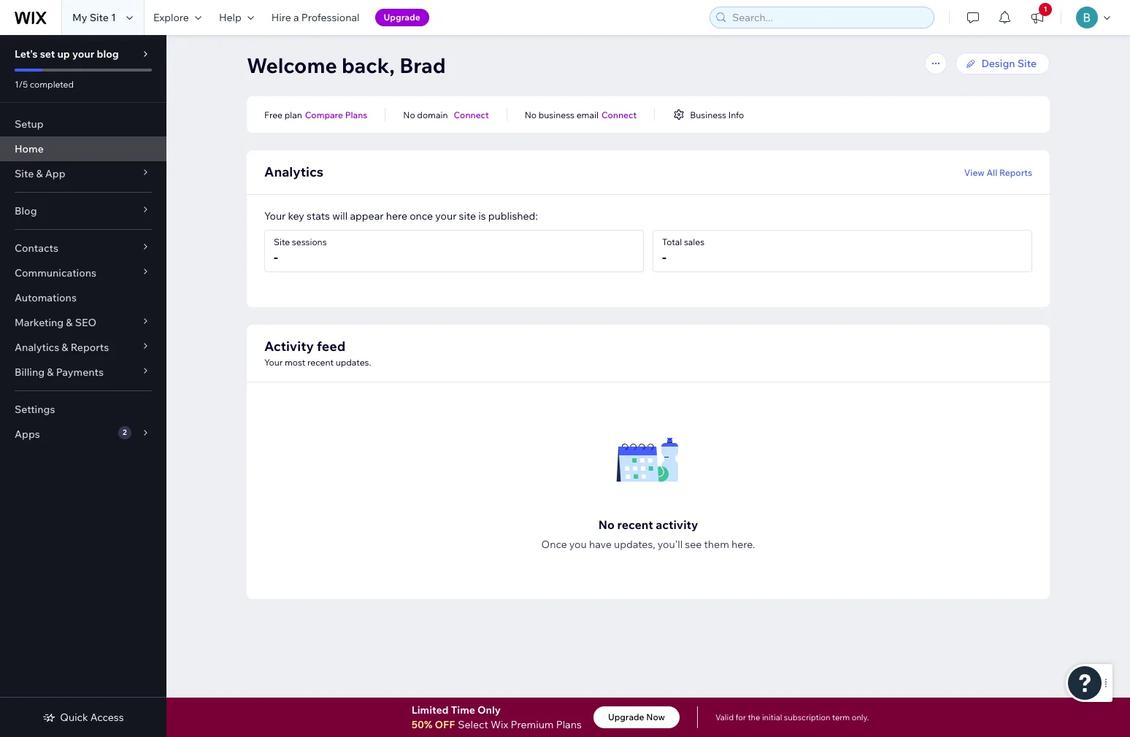 Task type: vqa. For each thing, say whether or not it's contained in the screenshot.


Task type: locate. For each thing, give the bounding box(es) containing it.
& right billing
[[47, 366, 54, 379]]

1 horizontal spatial plans
[[556, 719, 582, 732]]

0 horizontal spatial no
[[403, 109, 415, 120]]

you'll
[[658, 538, 683, 551]]

no for domain
[[403, 109, 415, 120]]

-
[[274, 249, 278, 266], [662, 249, 667, 266]]

& inside site & app dropdown button
[[36, 167, 43, 180]]

upgrade button
[[375, 9, 429, 26]]

connect right domain
[[454, 109, 489, 120]]

recent down feed
[[307, 357, 334, 368]]

1 horizontal spatial -
[[662, 249, 667, 266]]

connect link
[[454, 108, 489, 121], [602, 108, 637, 121]]

0 vertical spatial your
[[72, 47, 94, 61]]

1 horizontal spatial connect link
[[602, 108, 637, 121]]

2 horizontal spatial no
[[599, 518, 615, 532]]

wix
[[491, 719, 508, 732]]

your left key
[[264, 210, 286, 223]]

1 horizontal spatial your
[[435, 210, 457, 223]]

1 vertical spatial reports
[[71, 341, 109, 354]]

1 vertical spatial analytics
[[15, 341, 59, 354]]

recent up updates,
[[617, 518, 653, 532]]

for
[[736, 713, 746, 723]]

& left app
[[36, 167, 43, 180]]

1 vertical spatial plans
[[556, 719, 582, 732]]

hire a professional link
[[263, 0, 368, 35]]

time
[[451, 704, 475, 717]]

& for analytics
[[62, 341, 68, 354]]

your left most
[[264, 357, 283, 368]]

upgrade up brad
[[384, 12, 420, 23]]

here.
[[732, 538, 755, 551]]

billing
[[15, 366, 45, 379]]

analytics down marketing
[[15, 341, 59, 354]]

once
[[410, 210, 433, 223]]

hire a professional
[[271, 11, 360, 24]]

let's
[[15, 47, 38, 61]]

upgrade for upgrade now
[[608, 712, 644, 723]]

site down home
[[15, 167, 34, 180]]

analytics for analytics
[[264, 164, 324, 180]]

let's set up your blog
[[15, 47, 119, 61]]

& inside analytics & reports popup button
[[62, 341, 68, 354]]

reports right all
[[1000, 167, 1033, 178]]

0 horizontal spatial upgrade
[[384, 12, 420, 23]]

reports down seo
[[71, 341, 109, 354]]

home
[[15, 142, 44, 156]]

& left seo
[[66, 316, 73, 329]]

your left site
[[435, 210, 457, 223]]

- inside site sessions -
[[274, 249, 278, 266]]

0 horizontal spatial -
[[274, 249, 278, 266]]

communications
[[15, 267, 96, 280]]

& up billing & payments at the left
[[62, 341, 68, 354]]

welcome back, brad
[[247, 53, 446, 78]]

0 horizontal spatial 1
[[111, 11, 116, 24]]

no recent activity once you have updates, you'll see them here.
[[541, 518, 755, 551]]

1 horizontal spatial 1
[[1044, 4, 1047, 14]]

them
[[704, 538, 729, 551]]

1 vertical spatial recent
[[617, 518, 653, 532]]

business info button
[[673, 108, 744, 121]]

total sales -
[[662, 237, 705, 266]]

automations
[[15, 291, 77, 304]]

- inside total sales -
[[662, 249, 667, 266]]

connect link right email
[[602, 108, 637, 121]]

published:
[[488, 210, 538, 223]]

no domain connect
[[403, 109, 489, 120]]

blog button
[[0, 199, 166, 223]]

1 horizontal spatial connect
[[602, 109, 637, 120]]

info
[[728, 109, 744, 120]]

hire
[[271, 11, 291, 24]]

1 horizontal spatial recent
[[617, 518, 653, 532]]

a
[[294, 11, 299, 24]]

1 horizontal spatial reports
[[1000, 167, 1033, 178]]

& for marketing
[[66, 316, 73, 329]]

contacts
[[15, 242, 58, 255]]

1 right my
[[111, 11, 116, 24]]

0 horizontal spatial recent
[[307, 357, 334, 368]]

free
[[264, 109, 283, 120]]

reports for analytics & reports
[[71, 341, 109, 354]]

is
[[478, 210, 486, 223]]

0 horizontal spatial reports
[[71, 341, 109, 354]]

no inside 'no recent activity once you have updates, you'll see them here.'
[[599, 518, 615, 532]]

your right up
[[72, 47, 94, 61]]

analytics & reports button
[[0, 335, 166, 360]]

1 - from the left
[[274, 249, 278, 266]]

help button
[[210, 0, 263, 35]]

your inside activity feed your most recent updates.
[[264, 357, 283, 368]]

design site
[[982, 57, 1037, 70]]

here
[[386, 210, 407, 223]]

off
[[435, 719, 455, 732]]

0 vertical spatial your
[[264, 210, 286, 223]]

appear
[[350, 210, 384, 223]]

setup
[[15, 118, 44, 131]]

& for billing
[[47, 366, 54, 379]]

1 horizontal spatial upgrade
[[608, 712, 644, 723]]

0 horizontal spatial plans
[[345, 109, 368, 120]]

& inside marketing & seo dropdown button
[[66, 316, 73, 329]]

1 vertical spatial upgrade
[[608, 712, 644, 723]]

business
[[690, 109, 727, 120]]

plans right compare on the top of page
[[345, 109, 368, 120]]

upgrade for upgrade
[[384, 12, 420, 23]]

no for recent
[[599, 518, 615, 532]]

& inside 'billing & payments' popup button
[[47, 366, 54, 379]]

1 inside 1 button
[[1044, 4, 1047, 14]]

reports
[[1000, 167, 1033, 178], [71, 341, 109, 354]]

connect right email
[[602, 109, 637, 120]]

recent inside activity feed your most recent updates.
[[307, 357, 334, 368]]

payments
[[56, 366, 104, 379]]

analytics inside popup button
[[15, 341, 59, 354]]

connect
[[454, 109, 489, 120], [602, 109, 637, 120]]

up
[[57, 47, 70, 61]]

reports inside button
[[1000, 167, 1033, 178]]

50%
[[412, 719, 433, 732]]

activity
[[656, 518, 698, 532]]

connect link for no domain connect
[[454, 108, 489, 121]]

1
[[1044, 4, 1047, 14], [111, 11, 116, 24]]

no left domain
[[403, 109, 415, 120]]

setup link
[[0, 112, 166, 137]]

0 vertical spatial reports
[[1000, 167, 1033, 178]]

recent inside 'no recent activity once you have updates, you'll see them here.'
[[617, 518, 653, 532]]

1 vertical spatial your
[[264, 357, 283, 368]]

sessions
[[292, 237, 327, 248]]

2 your from the top
[[264, 357, 283, 368]]

site
[[459, 210, 476, 223]]

home link
[[0, 137, 166, 161]]

analytics up key
[[264, 164, 324, 180]]

0 horizontal spatial analytics
[[15, 341, 59, 354]]

reports inside popup button
[[71, 341, 109, 354]]

explore
[[153, 11, 189, 24]]

no left business
[[525, 109, 537, 120]]

completed
[[30, 79, 74, 90]]

stats
[[307, 210, 330, 223]]

1 up the design site link
[[1044, 4, 1047, 14]]

settings link
[[0, 397, 166, 422]]

view all reports button
[[964, 166, 1033, 179]]

0 horizontal spatial connect link
[[454, 108, 489, 121]]

2 - from the left
[[662, 249, 667, 266]]

plans right "premium"
[[556, 719, 582, 732]]

0 vertical spatial recent
[[307, 357, 334, 368]]

1 horizontal spatial no
[[525, 109, 537, 120]]

your
[[264, 210, 286, 223], [264, 357, 283, 368]]

0 vertical spatial analytics
[[264, 164, 324, 180]]

automations link
[[0, 286, 166, 310]]

upgrade left now
[[608, 712, 644, 723]]

1 horizontal spatial analytics
[[264, 164, 324, 180]]

2 connect from the left
[[602, 109, 637, 120]]

no business email connect
[[525, 109, 637, 120]]

1 vertical spatial your
[[435, 210, 457, 223]]

welcome
[[247, 53, 337, 78]]

access
[[90, 711, 124, 724]]

0 horizontal spatial connect
[[454, 109, 489, 120]]

0 horizontal spatial your
[[72, 47, 94, 61]]

1 connect link from the left
[[454, 108, 489, 121]]

2 connect link from the left
[[602, 108, 637, 121]]

activity
[[264, 338, 314, 355]]

only.
[[852, 713, 869, 723]]

connect link right domain
[[454, 108, 489, 121]]

0 vertical spatial upgrade
[[384, 12, 420, 23]]

compare plans link
[[305, 108, 368, 121]]

activity feed your most recent updates.
[[264, 338, 371, 368]]

site left sessions
[[274, 237, 290, 248]]

no up have
[[599, 518, 615, 532]]



Task type: describe. For each thing, give the bounding box(es) containing it.
all
[[987, 167, 998, 178]]

most
[[285, 357, 306, 368]]

- for total sales -
[[662, 249, 667, 266]]

analytics & reports
[[15, 341, 109, 354]]

my site 1
[[72, 11, 116, 24]]

view
[[964, 167, 985, 178]]

will
[[332, 210, 348, 223]]

0 vertical spatial plans
[[345, 109, 368, 120]]

the
[[748, 713, 760, 723]]

quick access button
[[43, 711, 124, 724]]

have
[[589, 538, 612, 551]]

sales
[[684, 237, 705, 248]]

1/5
[[15, 79, 28, 90]]

once
[[541, 538, 567, 551]]

professional
[[301, 11, 360, 24]]

set
[[40, 47, 55, 61]]

back,
[[342, 53, 395, 78]]

site sessions -
[[274, 237, 327, 266]]

site inside site sessions -
[[274, 237, 290, 248]]

no for business
[[525, 109, 537, 120]]

communications button
[[0, 261, 166, 286]]

business
[[539, 109, 575, 120]]

blog
[[15, 204, 37, 218]]

1 button
[[1022, 0, 1054, 35]]

site inside dropdown button
[[15, 167, 34, 180]]

your inside sidebar element
[[72, 47, 94, 61]]

site right design
[[1018, 57, 1037, 70]]

initial
[[762, 713, 782, 723]]

you
[[569, 538, 587, 551]]

connect link for no business email connect
[[602, 108, 637, 121]]

total
[[662, 237, 682, 248]]

premium
[[511, 719, 554, 732]]

analytics for analytics & reports
[[15, 341, 59, 354]]

1 your from the top
[[264, 210, 286, 223]]

marketing & seo button
[[0, 310, 166, 335]]

your key stats will appear here once your site is published:
[[264, 210, 538, 223]]

quick
[[60, 711, 88, 724]]

brad
[[400, 53, 446, 78]]

my
[[72, 11, 87, 24]]

select
[[458, 719, 488, 732]]

1 connect from the left
[[454, 109, 489, 120]]

limited
[[412, 704, 449, 717]]

apps
[[15, 428, 40, 441]]

key
[[288, 210, 304, 223]]

limited time only 50% off select wix premium plans
[[412, 704, 582, 732]]

contacts button
[[0, 236, 166, 261]]

1/5 completed
[[15, 79, 74, 90]]

help
[[219, 11, 242, 24]]

upgrade now button
[[594, 707, 680, 729]]

seo
[[75, 316, 96, 329]]

only
[[478, 704, 501, 717]]

valid for the initial subscription term only.
[[716, 713, 869, 723]]

subscription
[[784, 713, 831, 723]]

site right my
[[90, 11, 109, 24]]

site & app button
[[0, 161, 166, 186]]

billing & payments
[[15, 366, 104, 379]]

2
[[123, 428, 127, 437]]

valid
[[716, 713, 734, 723]]

blog
[[97, 47, 119, 61]]

app
[[45, 167, 65, 180]]

upgrade now
[[608, 712, 665, 723]]

settings
[[15, 403, 55, 416]]

sidebar element
[[0, 35, 166, 738]]

& for site
[[36, 167, 43, 180]]

email
[[577, 109, 599, 120]]

updates,
[[614, 538, 656, 551]]

Search... field
[[728, 7, 930, 28]]

now
[[646, 712, 665, 723]]

plans inside limited time only 50% off select wix premium plans
[[556, 719, 582, 732]]

billing & payments button
[[0, 360, 166, 385]]

design
[[982, 57, 1015, 70]]

- for site sessions -
[[274, 249, 278, 266]]

reports for view all reports
[[1000, 167, 1033, 178]]

compare
[[305, 109, 343, 120]]

term
[[832, 713, 850, 723]]

site & app
[[15, 167, 65, 180]]

updates.
[[336, 357, 371, 368]]

marketing & seo
[[15, 316, 96, 329]]

feed
[[317, 338, 346, 355]]



